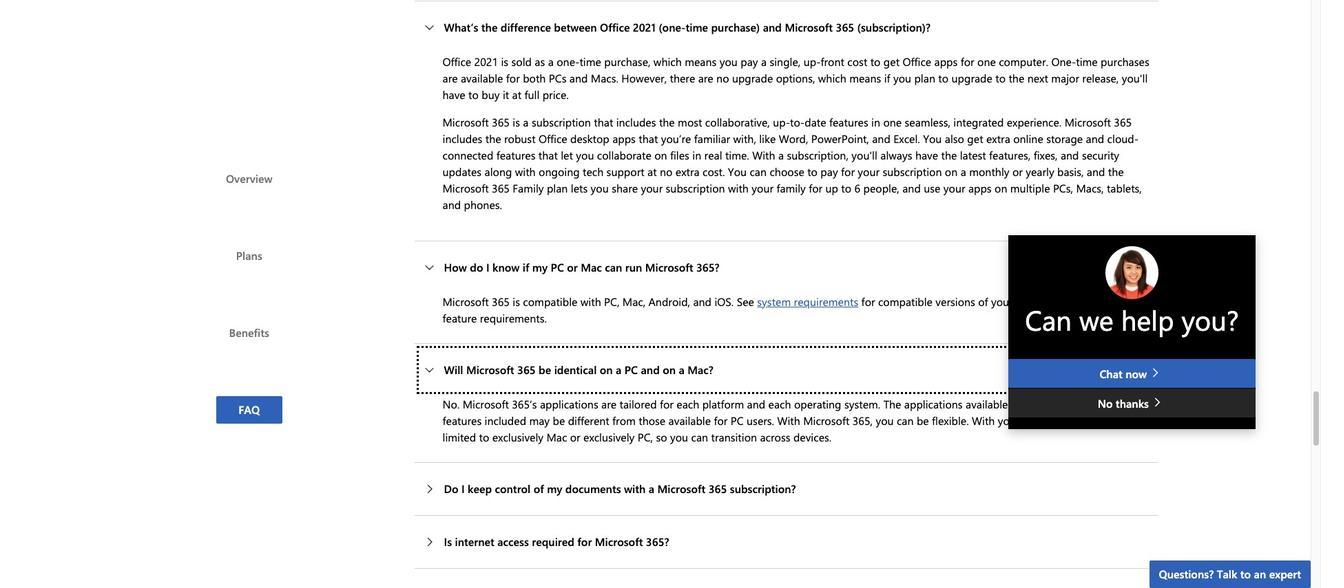 Task type: locate. For each thing, give the bounding box(es) containing it.
1 horizontal spatial plan
[[914, 71, 935, 85]]

1 horizontal spatial have
[[915, 148, 938, 163]]

2 vertical spatial features
[[443, 414, 482, 428]]

1 vertical spatial includes
[[443, 132, 482, 146]]

microsoft inside how do i know if my pc or mac can run microsoft 365? "dropdown button"
[[645, 260, 693, 275]]

for left computer.
[[961, 54, 974, 69]]

my inside do i keep control of my documents with a microsoft 365 subscription? "dropdown button"
[[547, 482, 562, 497]]

my right know
[[532, 260, 548, 275]]

2 vertical spatial subscription
[[666, 181, 725, 196]]

0 vertical spatial that
[[594, 115, 613, 130]]

1 vertical spatial 2021
[[474, 54, 498, 69]]

microsoft down do i keep control of my documents with a microsoft 365 subscription?
[[595, 535, 643, 550]]

1 horizontal spatial means
[[849, 71, 881, 85]]

1 vertical spatial have
[[915, 148, 938, 163]]

on right identical
[[600, 363, 613, 377]]

pc
[[551, 260, 564, 275], [625, 363, 638, 377], [731, 414, 744, 428]]

applications
[[540, 397, 598, 412], [904, 397, 963, 412]]

applications up different in the left of the page
[[540, 397, 598, 412]]

have left buy on the top of the page
[[443, 88, 465, 102]]

ongoing
[[539, 165, 580, 179]]

up- up options,
[[804, 54, 821, 69]]

0 horizontal spatial subscription
[[532, 115, 591, 130]]

1 horizontal spatial one
[[977, 54, 996, 69]]

difference
[[501, 20, 551, 34]]

mac inside "dropdown button"
[[581, 260, 602, 275]]

microsoft inside do i keep control of my documents with a microsoft 365 subscription? "dropdown button"
[[657, 482, 706, 497]]

2 horizontal spatial be
[[917, 414, 929, 428]]

one up excel.
[[883, 115, 902, 130]]

0 horizontal spatial which
[[654, 54, 682, 69]]

a down the latest
[[961, 165, 966, 179]]

0 horizontal spatial available
[[461, 71, 503, 85]]

compatible up requirements.
[[523, 295, 577, 309]]

0 horizontal spatial get
[[884, 54, 900, 69]]

2 horizontal spatial that
[[639, 132, 658, 146]]

subscription down price.
[[532, 115, 591, 130]]

1 vertical spatial mac
[[1028, 397, 1048, 412]]

1 horizontal spatial i
[[486, 260, 489, 275]]

system requirements link
[[757, 295, 858, 309]]

time
[[686, 20, 708, 34], [580, 54, 601, 69], [1076, 54, 1098, 69]]

1 vertical spatial available
[[966, 397, 1008, 412]]

0 vertical spatial at
[[512, 88, 522, 102]]

0 vertical spatial if
[[884, 71, 890, 85]]

microsoft down so
[[657, 482, 706, 497]]

is up requirements.
[[513, 295, 520, 309]]

i
[[486, 260, 489, 275], [461, 482, 465, 497]]

is for sold
[[501, 54, 508, 69]]

is for a
[[513, 115, 520, 130]]

that left the let
[[539, 148, 558, 163]]

can left run
[[605, 260, 622, 275]]

a right as
[[548, 54, 554, 69]]

365 up the cost
[[836, 20, 854, 34]]

0 vertical spatial available
[[461, 71, 503, 85]]

at inside office 2021 is sold as a one-time purchase, which means you pay a single, up-front cost to get office apps for one computer. one-time purchases are available for both pcs and macs. however, there are no upgrade options, which means if you plan to upgrade to the next major release, you'll have to buy it at full price.
[[512, 88, 522, 102]]

0 horizontal spatial you
[[728, 165, 747, 179]]

microsoft up single,
[[785, 20, 833, 34]]

at inside 'microsoft 365 is a subscription that includes the most collaborative, up-to-date features in one seamless, integrated experience. microsoft 365 includes the robust office desktop apps that you're familiar with, like word, powerpoint, and excel. you also get extra online storage and cloud- connected features that let you collaborate on files in real time. with a subscription, you'll always have the latest features, fixes, and security updates along with ongoing tech support at no extra cost. you can choose to pay for your subscription on a monthly or yearly basis, and the microsoft 365 family plan lets you share your subscription with your family for up to 6 people, and use your apps on multiple pcs, macs, tablets, and phones.'
[[647, 165, 657, 179]]

collaborate
[[597, 148, 651, 163]]

apps up seamless,
[[934, 54, 958, 69]]

your left devices,
[[991, 295, 1013, 309]]

if right know
[[523, 260, 529, 275]]

0 vertical spatial pay
[[741, 54, 758, 69]]

robust
[[504, 132, 536, 146]]

1 horizontal spatial exclusively
[[583, 431, 635, 445]]

have down excel.
[[915, 148, 938, 163]]

0 vertical spatial apps
[[934, 54, 958, 69]]

phones.
[[464, 198, 502, 212]]

features
[[829, 115, 868, 130], [496, 148, 536, 163], [443, 414, 482, 428]]

2 compatible from the left
[[878, 295, 933, 309]]

versions
[[936, 295, 975, 309]]

0 horizontal spatial i
[[461, 482, 465, 497]]

1 applications from the left
[[540, 397, 598, 412]]

each up users.
[[768, 397, 791, 412]]

0 horizontal spatial compatible
[[523, 295, 577, 309]]

security
[[1082, 148, 1119, 163]]

do i keep control of my documents with a microsoft 365 subscription?
[[444, 482, 796, 497]]

users.
[[747, 414, 774, 428]]

included
[[485, 414, 526, 428]]

no.
[[443, 397, 460, 412]]

1 horizontal spatial 2021
[[633, 20, 656, 34]]

0 vertical spatial features
[[829, 115, 868, 130]]

1 horizontal spatial available
[[669, 414, 711, 428]]

and inside office 2021 is sold as a one-time purchase, which means you pay a single, up-front cost to get office apps for one computer. one-time purchases are available for both pcs and macs. however, there are no upgrade options, which means if you plan to upgrade to the next major release, you'll have to buy it at full price.
[[570, 71, 588, 85]]

compatible inside for compatible versions of your devices, and for other feature requirements.
[[878, 295, 933, 309]]

1 horizontal spatial pc
[[625, 363, 638, 377]]

1 horizontal spatial no
[[716, 71, 729, 85]]

and right devices,
[[1057, 295, 1076, 309]]

subscription,
[[787, 148, 849, 163]]

compatible
[[523, 295, 577, 309], [878, 295, 933, 309]]

0 horizontal spatial plan
[[547, 181, 568, 196]]

the inside no. microsoft 365's applications are tailored for each platform and each operating system. the applications available for mac users and the specific features included may be different from those available for pc users. with microsoft 365, you can be flexible. with your account, you are not limited to exclusively mac or exclusively pc, so you can transition across devices.
[[1101, 397, 1117, 412]]

can inside 'microsoft 365 is a subscription that includes the most collaborative, up-to-date features in one seamless, integrated experience. microsoft 365 includes the robust office desktop apps that you're familiar with, like word, powerpoint, and excel. you also get extra online storage and cloud- connected features that let you collaborate on files in real time. with a subscription, you'll always have the latest features, fixes, and security updates along with ongoing tech support at no extra cost. you can choose to pay for your subscription on a monthly or yearly basis, and the microsoft 365 family plan lets you share your subscription with your family for up to 6 people, and use your apps on multiple pcs, macs, tablets, and phones.'
[[750, 165, 767, 179]]

on
[[654, 148, 667, 163], [945, 165, 958, 179], [995, 181, 1007, 196], [600, 363, 613, 377], [663, 363, 676, 377]]

0 vertical spatial of
[[978, 295, 988, 309]]

1 vertical spatial if
[[523, 260, 529, 275]]

0 vertical spatial 2021
[[633, 20, 656, 34]]

different
[[568, 414, 609, 428]]

1 vertical spatial or
[[567, 260, 578, 275]]

up- inside 'microsoft 365 is a subscription that includes the most collaborative, up-to-date features in one seamless, integrated experience. microsoft 365 includes the robust office desktop apps that you're familiar with, like word, powerpoint, and excel. you also get extra online storage and cloud- connected features that let you collaborate on files in real time. with a subscription, you'll always have the latest features, fixes, and security updates along with ongoing tech support at no extra cost. you can choose to pay for your subscription on a monthly or yearly basis, and the microsoft 365 family plan lets you share your subscription with your family for up to 6 people, and use your apps on multiple pcs, macs, tablets, and phones.'
[[773, 115, 790, 130]]

1 horizontal spatial upgrade
[[952, 71, 992, 85]]

can inside "dropdown button"
[[605, 260, 622, 275]]

subscription down always
[[883, 165, 942, 179]]

0 horizontal spatial of
[[534, 482, 544, 497]]

365's
[[512, 397, 537, 412]]

for right required at the left bottom of page
[[577, 535, 592, 550]]

2 horizontal spatial subscription
[[883, 165, 942, 179]]

the up not
[[1101, 397, 1117, 412]]

you down time. at the right of the page
[[728, 165, 747, 179]]

plan
[[914, 71, 935, 85], [547, 181, 568, 196]]

users
[[1051, 397, 1077, 412]]

can down the
[[897, 414, 914, 428]]

0 horizontal spatial exclusively
[[492, 431, 543, 445]]

1 horizontal spatial of
[[978, 295, 988, 309]]

1 horizontal spatial up-
[[804, 54, 821, 69]]

monthly
[[969, 165, 1009, 179]]

to-
[[790, 115, 805, 130]]

1 horizontal spatial that
[[594, 115, 613, 130]]

time for one-
[[580, 54, 601, 69]]

price.
[[543, 88, 569, 102]]

next
[[1027, 71, 1048, 85]]

control
[[495, 482, 531, 497]]

0 vertical spatial my
[[532, 260, 548, 275]]

1 vertical spatial no
[[660, 165, 673, 179]]

one-
[[1051, 54, 1076, 69]]

1 horizontal spatial you'll
[[1122, 71, 1148, 85]]

2 vertical spatial apps
[[968, 181, 992, 196]]

1 vertical spatial that
[[639, 132, 658, 146]]

a left single,
[[761, 54, 767, 69]]

exclusively
[[492, 431, 543, 445], [583, 431, 635, 445]]

run
[[625, 260, 642, 275]]

0 vertical spatial no
[[716, 71, 729, 85]]

expert
[[1269, 568, 1301, 582]]

the down 'also'
[[941, 148, 957, 163]]

1 vertical spatial is
[[513, 115, 520, 130]]

0 vertical spatial means
[[685, 54, 717, 69]]

full
[[525, 88, 540, 102]]

front
[[821, 54, 844, 69]]

is inside 'microsoft 365 is a subscription that includes the most collaborative, up-to-date features in one seamless, integrated experience. microsoft 365 includes the robust office desktop apps that you're familiar with, like word, powerpoint, and excel. you also get extra online storage and cloud- connected features that let you collaborate on files in real time. with a subscription, you'll always have the latest features, fixes, and security updates along with ongoing tech support at no extra cost. you can choose to pay for your subscription on a monthly or yearly basis, and the microsoft 365 family plan lets you share your subscription with your family for up to 6 people, and use your apps on multiple pcs, macs, tablets, and phones.'
[[513, 115, 520, 130]]

is
[[501, 54, 508, 69], [513, 115, 520, 130], [513, 295, 520, 309]]

one inside 'microsoft 365 is a subscription that includes the most collaborative, up-to-date features in one seamless, integrated experience. microsoft 365 includes the robust office desktop apps that you're familiar with, like word, powerpoint, and excel. you also get extra online storage and cloud- connected features that let you collaborate on files in real time. with a subscription, you'll always have the latest features, fixes, and security updates along with ongoing tech support at no extra cost. you can choose to pay for your subscription on a monthly or yearly basis, and the microsoft 365 family plan lets you share your subscription with your family for up to 6 people, and use your apps on multiple pcs, macs, tablets, and phones.'
[[883, 115, 902, 130]]

i inside how do i know if my pc or mac can run microsoft 365? "dropdown button"
[[486, 260, 489, 275]]

your right share
[[641, 181, 663, 196]]

my inside how do i know if my pc or mac can run microsoft 365? "dropdown button"
[[532, 260, 548, 275]]

2021 up buy on the top of the page
[[474, 54, 498, 69]]

1 compatible from the left
[[523, 295, 577, 309]]

1 vertical spatial of
[[534, 482, 544, 497]]

1 vertical spatial i
[[461, 482, 465, 497]]

microsoft right will
[[466, 363, 514, 377]]

across
[[760, 431, 790, 445]]

2 exclusively from the left
[[583, 431, 635, 445]]

pay
[[741, 54, 758, 69], [821, 165, 838, 179]]

0 vertical spatial you'll
[[1122, 71, 1148, 85]]

0 horizontal spatial extra
[[676, 165, 700, 179]]

no thanks
[[1098, 397, 1152, 411]]

to right the cost
[[870, 54, 881, 69]]

1 horizontal spatial each
[[768, 397, 791, 412]]

1 vertical spatial 365?
[[646, 535, 669, 550]]

1 vertical spatial features
[[496, 148, 536, 163]]

online
[[1013, 132, 1043, 146]]

1 vertical spatial in
[[692, 148, 701, 163]]

are left not
[[1088, 414, 1103, 428]]

up- inside office 2021 is sold as a one-time purchase, which means you pay a single, up-front cost to get office apps for one computer. one-time purchases are available for both pcs and macs. however, there are no upgrade options, which means if you plan to upgrade to the next major release, you'll have to buy it at full price.
[[804, 54, 821, 69]]

pcs
[[549, 71, 567, 85]]

subscription down cost.
[[666, 181, 725, 196]]

0 vertical spatial includes
[[616, 115, 656, 130]]

lets
[[571, 181, 588, 196]]

1 vertical spatial you
[[728, 165, 747, 179]]

that left the you're
[[639, 132, 658, 146]]

specific
[[1120, 397, 1156, 412]]

to right limited
[[479, 431, 489, 445]]

or down different in the left of the page
[[570, 431, 580, 445]]

up-
[[804, 54, 821, 69], [773, 115, 790, 130]]

1 vertical spatial apps
[[612, 132, 636, 146]]

2 vertical spatial or
[[570, 431, 580, 445]]

on left mac?
[[663, 363, 676, 377]]

with inside "dropdown button"
[[624, 482, 646, 497]]

1 horizontal spatial pay
[[821, 165, 838, 179]]

keep
[[468, 482, 492, 497]]

or inside no. microsoft 365's applications are tailored for each platform and each operating system. the applications available for mac users and the specific features included may be different from those available for pc users. with microsoft 365, you can be flexible. with your account, you are not limited to exclusively mac or exclusively pc, so you can transition across devices.
[[570, 431, 580, 445]]

2 horizontal spatial apps
[[968, 181, 992, 196]]

0 horizontal spatial pc
[[551, 260, 564, 275]]

0 horizontal spatial 2021
[[474, 54, 498, 69]]

get up the latest
[[967, 132, 983, 146]]

get inside office 2021 is sold as a one-time purchase, which means you pay a single, up-front cost to get office apps for one computer. one-time purchases are available for both pcs and macs. however, there are no upgrade options, which means if you plan to upgrade to the next major release, you'll have to buy it at full price.
[[884, 54, 900, 69]]

0 vertical spatial have
[[443, 88, 465, 102]]

for down platform
[[714, 414, 728, 428]]

your inside no. microsoft 365's applications are tailored for each platform and each operating system. the applications available for mac users and the specific features included may be different from those available for pc users. with microsoft 365, you can be flexible. with your account, you are not limited to exclusively mac or exclusively pc, so you can transition across devices.
[[998, 414, 1020, 428]]

2 horizontal spatial pc
[[731, 414, 744, 428]]

in
[[871, 115, 880, 130], [692, 148, 701, 163]]

microsoft up feature
[[443, 295, 489, 309]]

mac up account,
[[1028, 397, 1048, 412]]

mac?
[[688, 363, 714, 377]]

system.
[[844, 397, 880, 412]]

means
[[685, 54, 717, 69], [849, 71, 881, 85]]

or inside 'microsoft 365 is a subscription that includes the most collaborative, up-to-date features in one seamless, integrated experience. microsoft 365 includes the robust office desktop apps that you're familiar with, like word, powerpoint, and excel. you also get extra online storage and cloud- connected features that let you collaborate on files in real time. with a subscription, you'll always have the latest features, fixes, and security updates along with ongoing tech support at no extra cost. you can choose to pay for your subscription on a monthly or yearly basis, and the microsoft 365 family plan lets you share your subscription with your family for up to 6 people, and use your apps on multiple pcs, macs, tablets, and phones.'
[[1012, 165, 1023, 179]]

1 horizontal spatial at
[[647, 165, 657, 179]]

the down computer.
[[1009, 71, 1024, 85]]

my left documents
[[547, 482, 562, 497]]

0 horizontal spatial applications
[[540, 397, 598, 412]]

extra up features,
[[986, 132, 1010, 146]]

0 horizontal spatial if
[[523, 260, 529, 275]]

2 vertical spatial pc
[[731, 414, 744, 428]]

you down seamless,
[[923, 132, 942, 146]]

features,
[[989, 148, 1031, 163]]

plan up seamless,
[[914, 71, 935, 85]]

0 horizontal spatial means
[[685, 54, 717, 69]]

office
[[600, 20, 630, 34], [443, 54, 471, 69], [903, 54, 931, 69], [539, 132, 567, 146]]

available down platform
[[669, 414, 711, 428]]

2 horizontal spatial mac
[[1028, 397, 1048, 412]]

365? up ios.
[[696, 260, 720, 275]]

1 vertical spatial my
[[547, 482, 562, 497]]

0 horizontal spatial no
[[660, 165, 673, 179]]

1 vertical spatial one
[[883, 115, 902, 130]]

1 horizontal spatial you
[[923, 132, 942, 146]]

what's the difference between office 2021 (one-time purchase) and microsoft 365 (subscription)?
[[444, 20, 931, 34]]

if down (subscription)?
[[884, 71, 890, 85]]

the
[[884, 397, 901, 412]]

1 upgrade from the left
[[732, 71, 773, 85]]

the
[[481, 20, 498, 34], [1009, 71, 1024, 85], [659, 115, 675, 130], [485, 132, 501, 146], [941, 148, 957, 163], [1108, 165, 1124, 179], [1101, 397, 1117, 412]]

with
[[515, 165, 536, 179], [728, 181, 749, 196], [581, 295, 601, 309], [624, 482, 646, 497]]

1 vertical spatial up-
[[773, 115, 790, 130]]

to left buy on the top of the page
[[468, 88, 479, 102]]

plan inside office 2021 is sold as a one-time purchase, which means you pay a single, up-front cost to get office apps for one computer. one-time purchases are available for both pcs and macs. however, there are no upgrade options, which means if you plan to upgrade to the next major release, you'll have to buy it at full price.
[[914, 71, 935, 85]]

0 horizontal spatial 365?
[[646, 535, 669, 550]]

pay up up
[[821, 165, 838, 179]]

to inside no. microsoft 365's applications are tailored for each platform and each operating system. the applications available for mac users and the specific features included may be different from those available for pc users. with microsoft 365, you can be flexible. with your account, you are not limited to exclusively mac or exclusively pc, so you can transition across devices.
[[479, 431, 489, 445]]

and left the use
[[902, 181, 921, 196]]

apps down the monthly
[[968, 181, 992, 196]]

those
[[639, 414, 666, 428]]

feature
[[443, 311, 477, 326]]

2 vertical spatial that
[[539, 148, 558, 163]]

what's the difference between office 2021 (one-time purchase) and microsoft 365 (subscription)? button
[[414, 1, 1158, 54]]

office down what's
[[443, 54, 471, 69]]

time up macs.
[[580, 54, 601, 69]]

is inside office 2021 is sold as a one-time purchase, which means you pay a single, up-front cost to get office apps for one computer. one-time purchases are available for both pcs and macs. however, there are no upgrade options, which means if you plan to upgrade to the next major release, you'll have to buy it at full price.
[[501, 54, 508, 69]]

a right documents
[[649, 482, 654, 497]]

no right there
[[716, 71, 729, 85]]

with up the across
[[777, 414, 800, 428]]

(subscription)?
[[857, 20, 931, 34]]

1 horizontal spatial pc,
[[638, 431, 653, 445]]

each left platform
[[677, 397, 699, 412]]

along
[[485, 165, 512, 179]]

2 horizontal spatial with
[[972, 414, 995, 428]]

and inside for compatible versions of your devices, and for other feature requirements.
[[1057, 295, 1076, 309]]

mac down may
[[547, 431, 567, 445]]

means down the cost
[[849, 71, 881, 85]]

computer.
[[999, 54, 1048, 69]]

integrated
[[954, 115, 1004, 130]]

people,
[[863, 181, 899, 196]]

365 left the subscription?
[[709, 482, 727, 497]]

or inside "dropdown button"
[[567, 260, 578, 275]]

0 horizontal spatial be
[[539, 363, 551, 377]]

1 horizontal spatial if
[[884, 71, 890, 85]]

1 vertical spatial plan
[[547, 181, 568, 196]]

1 each from the left
[[677, 397, 699, 412]]

time inside dropdown button
[[686, 20, 708, 34]]

the up the you're
[[659, 115, 675, 130]]

that up desktop
[[594, 115, 613, 130]]

or
[[1012, 165, 1023, 179], [567, 260, 578, 275], [570, 431, 580, 445]]

with
[[752, 148, 775, 163], [777, 414, 800, 428], [972, 414, 995, 428]]

will microsoft 365 be identical on a pc and on a mac? button
[[414, 344, 1158, 397]]

microsoft
[[785, 20, 833, 34], [443, 115, 489, 130], [1065, 115, 1111, 130], [443, 181, 489, 196], [645, 260, 693, 275], [443, 295, 489, 309], [466, 363, 514, 377], [463, 397, 509, 412], [803, 414, 850, 428], [657, 482, 706, 497], [595, 535, 643, 550]]

which up there
[[654, 54, 682, 69]]

features inside no. microsoft 365's applications are tailored for each platform and each operating system. the applications available for mac users and the specific features included may be different from those available for pc users. with microsoft 365, you can be flexible. with your account, you are not limited to exclusively mac or exclusively pc, so you can transition across devices.
[[443, 414, 482, 428]]

plans
[[236, 248, 262, 263]]

2 horizontal spatial available
[[966, 397, 1008, 412]]

both
[[523, 71, 546, 85]]

you?
[[1182, 302, 1239, 338]]

which down front on the right top of the page
[[818, 71, 846, 85]]

is
[[444, 535, 452, 550]]

no inside 'microsoft 365 is a subscription that includes the most collaborative, up-to-date features in one seamless, integrated experience. microsoft 365 includes the robust office desktop apps that you're familiar with, like word, powerpoint, and excel. you also get extra online storage and cloud- connected features that let you collaborate on files in real time. with a subscription, you'll always have the latest features, fixes, and security updates along with ongoing tech support at no extra cost. you can choose to pay for your subscription on a monthly or yearly basis, and the microsoft 365 family plan lets you share your subscription with your family for up to 6 people, and use your apps on multiple pcs, macs, tablets, and phones.'
[[660, 165, 673, 179]]

collaborative,
[[705, 115, 770, 130]]

requirements
[[794, 295, 858, 309]]

365?
[[696, 260, 720, 275], [646, 535, 669, 550]]

or left run
[[567, 260, 578, 275]]

2 applications from the left
[[904, 397, 963, 412]]

questions? talk to an expert button
[[1149, 561, 1311, 589]]

features up powerpoint,
[[829, 115, 868, 130]]

means up there
[[685, 54, 717, 69]]

you'll
[[1122, 71, 1148, 85], [852, 148, 877, 163]]

so
[[656, 431, 667, 445]]

no down "files"
[[660, 165, 673, 179]]

available inside office 2021 is sold as a one-time purchase, which means you pay a single, up-front cost to get office apps for one computer. one-time purchases are available for both pcs and macs. however, there are no upgrade options, which means if you plan to upgrade to the next major release, you'll have to buy it at full price.
[[461, 71, 503, 85]]

0 horizontal spatial time
[[580, 54, 601, 69]]

you down users
[[1067, 414, 1085, 428]]

up- up word,
[[773, 115, 790, 130]]

1 vertical spatial means
[[849, 71, 881, 85]]

plan down ongoing at the left
[[547, 181, 568, 196]]

let
[[561, 148, 573, 163]]

1 vertical spatial at
[[647, 165, 657, 179]]

office inside 'microsoft 365 is a subscription that includes the most collaborative, up-to-date features in one seamless, integrated experience. microsoft 365 includes the robust office desktop apps that you're familiar with, like word, powerpoint, and excel. you also get extra online storage and cloud- connected features that let you collaborate on files in real time. with a subscription, you'll always have the latest features, fixes, and security updates along with ongoing tech support at no extra cost. you can choose to pay for your subscription on a monthly or yearly basis, and the microsoft 365 family plan lets you share your subscription with your family for up to 6 people, and use your apps on multiple pcs, macs, tablets, and phones.'
[[539, 132, 567, 146]]

pc, inside no. microsoft 365's applications are tailored for each platform and each operating system. the applications available for mac users and the specific features included may be different from those available for pc users. with microsoft 365, you can be flexible. with your account, you are not limited to exclusively mac or exclusively pc, so you can transition across devices.
[[638, 431, 653, 445]]



Task type: describe. For each thing, give the bounding box(es) containing it.
to down computer.
[[996, 71, 1006, 85]]

to inside dropdown button
[[1240, 568, 1251, 582]]

devices.
[[793, 431, 832, 445]]

a left mac?
[[679, 363, 685, 377]]

tech
[[583, 165, 604, 179]]

buy
[[482, 88, 500, 102]]

1 vertical spatial subscription
[[883, 165, 942, 179]]

word,
[[779, 132, 808, 146]]

do
[[470, 260, 483, 275]]

pc inside dropdown button
[[625, 363, 638, 377]]

you up seamless,
[[893, 71, 911, 85]]

with down 'how do i know if my pc or mac can run microsoft 365?'
[[581, 295, 601, 309]]

365 up 365's
[[517, 363, 536, 377]]

1 horizontal spatial features
[[496, 148, 536, 163]]

and up single,
[[763, 20, 782, 34]]

your right the use
[[944, 181, 965, 196]]

limited
[[443, 431, 476, 445]]

pc inside "dropdown button"
[[551, 260, 564, 275]]

if inside "dropdown button"
[[523, 260, 529, 275]]

will
[[444, 363, 463, 377]]

will microsoft 365 be identical on a pc and on a mac?
[[444, 363, 714, 377]]

0 vertical spatial extra
[[986, 132, 1010, 146]]

thanks
[[1116, 397, 1149, 411]]

microsoft down operating
[[803, 414, 850, 428]]

apps inside office 2021 is sold as a one-time purchase, which means you pay a single, up-front cost to get office apps for one computer. one-time purchases are available for both pcs and macs. however, there are no upgrade options, which means if you plan to upgrade to the next major release, you'll have to buy it at full price.
[[934, 54, 958, 69]]

operating
[[794, 397, 841, 412]]

0 horizontal spatial pc,
[[604, 295, 620, 309]]

we
[[1079, 302, 1114, 338]]

office down (subscription)?
[[903, 54, 931, 69]]

for up those
[[660, 397, 674, 412]]

time for (one-
[[686, 20, 708, 34]]

one-
[[557, 54, 580, 69]]

be inside dropdown button
[[539, 363, 551, 377]]

1 horizontal spatial be
[[553, 414, 565, 428]]

tailored
[[620, 397, 657, 412]]

no. microsoft 365's applications are tailored for each platform and each operating system. the applications available for mac users and the specific features included may be different from those available for pc users. with microsoft 365, you can be flexible. with your account, you are not limited to exclusively mac or exclusively pc, so you can transition across devices.
[[443, 397, 1156, 445]]

between
[[554, 20, 597, 34]]

with inside 'microsoft 365 is a subscription that includes the most collaborative, up-to-date features in one seamless, integrated experience. microsoft 365 includes the robust office desktop apps that you're familiar with, like word, powerpoint, and excel. you also get extra online storage and cloud- connected features that let you collaborate on files in real time. with a subscription, you'll always have the latest features, fixes, and security updates along with ongoing tech support at no extra cost. you can choose to pay for your subscription on a monthly or yearly basis, and the microsoft 365 family plan lets you share your subscription with your family for up to 6 people, and use your apps on multiple pcs, macs, tablets, and phones.'
[[752, 148, 775, 163]]

overview button
[[216, 165, 282, 193]]

can left transition
[[691, 431, 708, 445]]

are up from
[[601, 397, 617, 412]]

cost.
[[703, 165, 725, 179]]

how
[[444, 260, 467, 275]]

always
[[880, 148, 912, 163]]

pay inside office 2021 is sold as a one-time purchase, which means you pay a single, up-front cost to get office apps for one computer. one-time purchases are available for both pcs and macs. however, there are no upgrade options, which means if you plan to upgrade to the next major release, you'll have to buy it at full price.
[[741, 54, 758, 69]]

microsoft inside is internet access required for microsoft 365? dropdown button
[[595, 535, 643, 550]]

365 up requirements.
[[492, 295, 510, 309]]

of inside "dropdown button"
[[534, 482, 544, 497]]

questions? talk to an expert
[[1159, 568, 1301, 582]]

may
[[529, 414, 550, 428]]

cost
[[847, 54, 867, 69]]

are right there
[[698, 71, 713, 85]]

have inside 'microsoft 365 is a subscription that includes the most collaborative, up-to-date features in one seamless, integrated experience. microsoft 365 includes the robust office desktop apps that you're familiar with, like word, powerpoint, and excel. you also get extra online storage and cloud- connected features that let you collaborate on files in real time. with a subscription, you'll always have the latest features, fixes, and security updates along with ongoing tech support at no extra cost. you can choose to pay for your subscription on a monthly or yearly basis, and the microsoft 365 family plan lets you share your subscription with your family for up to 6 people, and use your apps on multiple pcs, macs, tablets, and phones.'
[[915, 148, 938, 163]]

your up 6
[[858, 165, 880, 179]]

however,
[[622, 71, 667, 85]]

microsoft up included
[[463, 397, 509, 412]]

release,
[[1082, 71, 1119, 85]]

my for if
[[532, 260, 548, 275]]

multiple
[[1010, 181, 1050, 196]]

microsoft inside will microsoft 365 be identical on a pc and on a mac? dropdown button
[[466, 363, 514, 377]]

there
[[670, 71, 695, 85]]

you'll inside 'microsoft 365 is a subscription that includes the most collaborative, up-to-date features in one seamless, integrated experience. microsoft 365 includes the robust office desktop apps that you're familiar with, like word, powerpoint, and excel. you also get extra online storage and cloud- connected features that let you collaborate on files in real time. with a subscription, you'll always have the latest features, fixes, and security updates along with ongoing tech support at no extra cost. you can choose to pay for your subscription on a monthly or yearly basis, and the microsoft 365 family plan lets you share your subscription with your family for up to 6 people, and use your apps on multiple pcs, macs, tablets, and phones.'
[[852, 148, 877, 163]]

2 upgrade from the left
[[952, 71, 992, 85]]

time.
[[725, 148, 749, 163]]

can
[[1025, 302, 1072, 338]]

for inside is internet access required for microsoft 365? dropdown button
[[577, 535, 592, 550]]

a up choose
[[778, 148, 784, 163]]

pay inside 'microsoft 365 is a subscription that includes the most collaborative, up-to-date features in one seamless, integrated experience. microsoft 365 includes the robust office desktop apps that you're familiar with, like word, powerpoint, and excel. you also get extra online storage and cloud- connected features that let you collaborate on files in real time. with a subscription, you'll always have the latest features, fixes, and security updates along with ongoing tech support at no extra cost. you can choose to pay for your subscription on a monthly or yearly basis, and the microsoft 365 family plan lets you share your subscription with your family for up to 6 people, and use your apps on multiple pcs, macs, tablets, and phones.'
[[821, 165, 838, 179]]

do
[[444, 482, 458, 497]]

microsoft down updates
[[443, 181, 489, 196]]

microsoft inside what's the difference between office 2021 (one-time purchase) and microsoft 365 (subscription)? dropdown button
[[785, 20, 833, 34]]

of inside for compatible versions of your devices, and for other feature requirements.
[[978, 295, 988, 309]]

are down what's
[[443, 71, 458, 85]]

you right so
[[670, 431, 688, 445]]

for up 6
[[841, 165, 855, 179]]

365 down along
[[492, 181, 510, 196]]

for left other
[[1079, 295, 1092, 309]]

yearly
[[1026, 165, 1054, 179]]

is for compatible
[[513, 295, 520, 309]]

microsoft up storage at the right of page
[[1065, 115, 1111, 130]]

familiar
[[694, 132, 730, 146]]

requirements.
[[480, 311, 547, 326]]

with up family
[[515, 165, 536, 179]]

as
[[535, 54, 545, 69]]

not
[[1106, 414, 1122, 428]]

updates
[[443, 165, 482, 179]]

2021 inside dropdown button
[[633, 20, 656, 34]]

365? inside "dropdown button"
[[696, 260, 720, 275]]

purchase,
[[604, 54, 651, 69]]

macs.
[[591, 71, 619, 85]]

what's
[[444, 20, 478, 34]]

experience.
[[1007, 115, 1062, 130]]

and up always
[[872, 132, 891, 146]]

the left robust
[[485, 132, 501, 146]]

your left "family"
[[752, 181, 774, 196]]

a inside "dropdown button"
[[649, 482, 654, 497]]

devices,
[[1016, 295, 1054, 309]]

365 up cloud-
[[1114, 115, 1132, 130]]

chat now
[[1100, 367, 1150, 381]]

and left phones.
[[443, 198, 461, 212]]

office inside dropdown button
[[600, 20, 630, 34]]

for up account,
[[1011, 397, 1025, 412]]

and up tailored
[[641, 363, 660, 377]]

available for devices.
[[669, 414, 711, 428]]

for up it
[[506, 71, 520, 85]]

subscription?
[[730, 482, 796, 497]]

you down desktop
[[576, 148, 594, 163]]

to up seamless,
[[938, 71, 949, 85]]

a up robust
[[523, 115, 529, 130]]

files
[[670, 148, 689, 163]]

date
[[805, 115, 826, 130]]

to left 6
[[841, 181, 851, 196]]

help
[[1121, 302, 1174, 338]]

you down tech
[[591, 181, 609, 196]]

get inside 'microsoft 365 is a subscription that includes the most collaborative, up-to-date features in one seamless, integrated experience. microsoft 365 includes the robust office desktop apps that you're familiar with, like word, powerpoint, and excel. you also get extra online storage and cloud- connected features that let you collaborate on files in real time. with a subscription, you'll always have the latest features, fixes, and security updates along with ongoing tech support at no extra cost. you can choose to pay for your subscription on a monthly or yearly basis, and the microsoft 365 family plan lets you share your subscription with your family for up to 6 people, and use your apps on multiple pcs, macs, tablets, and phones.'
[[967, 132, 983, 146]]

365? inside dropdown button
[[646, 535, 669, 550]]

and right users
[[1080, 397, 1098, 412]]

share
[[612, 181, 638, 196]]

benefits button
[[216, 319, 282, 347]]

a up tailored
[[616, 363, 622, 377]]

plan inside 'microsoft 365 is a subscription that includes the most collaborative, up-to-date features in one seamless, integrated experience. microsoft 365 includes the robust office desktop apps that you're familiar with, like word, powerpoint, and excel. you also get extra online storage and cloud- connected features that let you collaborate on files in real time. with a subscription, you'll always have the latest features, fixes, and security updates along with ongoing tech support at no extra cost. you can choose to pay for your subscription on a monthly or yearly basis, and the microsoft 365 family plan lets you share your subscription with your family for up to 6 people, and use your apps on multiple pcs, macs, tablets, and phones.'
[[547, 181, 568, 196]]

like
[[759, 132, 776, 146]]

on left "files"
[[654, 148, 667, 163]]

and up basis,
[[1061, 148, 1079, 163]]

is internet access required for microsoft 365? button
[[414, 517, 1158, 569]]

use
[[924, 181, 941, 196]]

1 horizontal spatial in
[[871, 115, 880, 130]]

one inside office 2021 is sold as a one-time purchase, which means you pay a single, up-front cost to get office apps for one computer. one-time purchases are available for both pcs and macs. however, there are no upgrade options, which means if you plan to upgrade to the next major release, you'll have to buy it at full price.
[[977, 54, 996, 69]]

the inside dropdown button
[[481, 20, 498, 34]]

2 horizontal spatial features
[[829, 115, 868, 130]]

microsoft 365 is compatible with pc, mac, android, and ios. see system requirements
[[443, 295, 858, 309]]

office 2021 is sold as a one-time purchase, which means you pay a single, up-front cost to get office apps for one computer. one-time purchases are available for both pcs and macs. however, there are no upgrade options, which means if you plan to upgrade to the next major release, you'll have to buy it at full price.
[[443, 54, 1149, 102]]

your inside for compatible versions of your devices, and for other feature requirements.
[[991, 295, 1013, 309]]

and left ios.
[[693, 295, 712, 309]]

1 horizontal spatial with
[[777, 414, 800, 428]]

account,
[[1023, 414, 1064, 428]]

to down subscription,
[[807, 165, 818, 179]]

you down purchase)
[[720, 54, 738, 69]]

ios.
[[715, 295, 734, 309]]

0 vertical spatial subscription
[[532, 115, 591, 130]]

0 vertical spatial which
[[654, 54, 682, 69]]

0 horizontal spatial that
[[539, 148, 558, 163]]

tablets,
[[1107, 181, 1142, 196]]

1 horizontal spatial which
[[818, 71, 846, 85]]

android,
[[649, 295, 690, 309]]

i inside do i keep control of my documents with a microsoft 365 subscription? "dropdown button"
[[461, 482, 465, 497]]

0 vertical spatial you
[[923, 132, 942, 146]]

required
[[532, 535, 574, 550]]

if inside office 2021 is sold as a one-time purchase, which means you pay a single, up-front cost to get office apps for one computer. one-time purchases are available for both pcs and macs. however, there are no upgrade options, which means if you plan to upgrade to the next major release, you'll have to buy it at full price.
[[884, 71, 890, 85]]

available for at
[[461, 71, 503, 85]]

with down time. at the right of the page
[[728, 181, 749, 196]]

2 each from the left
[[768, 397, 791, 412]]

options,
[[776, 71, 815, 85]]

transition
[[711, 431, 757, 445]]

microsoft up connected
[[443, 115, 489, 130]]

on down 'also'
[[945, 165, 958, 179]]

other
[[1095, 295, 1121, 309]]

purchase)
[[711, 20, 760, 34]]

for right requirements
[[861, 295, 875, 309]]

access
[[497, 535, 529, 550]]

my for of
[[547, 482, 562, 497]]

1 horizontal spatial includes
[[616, 115, 656, 130]]

and up security
[[1086, 132, 1104, 146]]

desktop
[[570, 132, 609, 146]]

sold
[[511, 54, 532, 69]]

an
[[1254, 568, 1266, 582]]

and up users.
[[747, 397, 765, 412]]

from
[[612, 414, 636, 428]]

365 inside "dropdown button"
[[709, 482, 727, 497]]

the inside office 2021 is sold as a one-time purchase, which means you pay a single, up-front cost to get office apps for one computer. one-time purchases are available for both pcs and macs. however, there are no upgrade options, which means if you plan to upgrade to the next major release, you'll have to buy it at full price.
[[1009, 71, 1024, 85]]

no
[[1098, 397, 1113, 411]]

pc inside no. microsoft 365's applications are tailored for each platform and each operating system. the applications available for mac users and the specific features included may be different from those available for pc users. with microsoft 365, you can be flexible. with your account, you are not limited to exclusively mac or exclusively pc, so you can transition across devices.
[[731, 414, 744, 428]]

now
[[1126, 367, 1147, 381]]

and down security
[[1087, 165, 1105, 179]]

for left up
[[809, 181, 823, 196]]

documents
[[565, 482, 621, 497]]

2021 inside office 2021 is sold as a one-time purchase, which means you pay a single, up-front cost to get office apps for one computer. one-time purchases are available for both pcs and macs. however, there are no upgrade options, which means if you plan to upgrade to the next major release, you'll have to buy it at full price.
[[474, 54, 498, 69]]

the up tablets,
[[1108, 165, 1124, 179]]

choose
[[770, 165, 804, 179]]

how do i know if my pc or mac can run microsoft 365? button
[[414, 242, 1158, 294]]

you'll inside office 2021 is sold as a one-time purchase, which means you pay a single, up-front cost to get office apps for one computer. one-time purchases are available for both pcs and macs. however, there are no upgrade options, which means if you plan to upgrade to the next major release, you'll have to buy it at full price.
[[1122, 71, 1148, 85]]

2 vertical spatial mac
[[547, 431, 567, 445]]

you down the
[[876, 414, 894, 428]]

no inside office 2021 is sold as a one-time purchase, which means you pay a single, up-front cost to get office apps for one computer. one-time purchases are available for both pcs and macs. however, there are no upgrade options, which means if you plan to upgrade to the next major release, you'll have to buy it at full price.
[[716, 71, 729, 85]]

seamless,
[[905, 115, 951, 130]]

chat
[[1100, 367, 1123, 381]]

benefits
[[229, 325, 269, 340]]

1 exclusively from the left
[[492, 431, 543, 445]]

latest
[[960, 148, 986, 163]]

family
[[777, 181, 806, 196]]

platform
[[702, 397, 744, 412]]

2 horizontal spatial time
[[1076, 54, 1098, 69]]

have inside office 2021 is sold as a one-time purchase, which means you pay a single, up-front cost to get office apps for one computer. one-time purchases are available for both pcs and macs. however, there are no upgrade options, which means if you plan to upgrade to the next major release, you'll have to buy it at full price.
[[443, 88, 465, 102]]

365 up robust
[[492, 115, 510, 130]]

on down the monthly
[[995, 181, 1007, 196]]



Task type: vqa. For each thing, say whether or not it's contained in the screenshot.
topmost the 'to'
no



